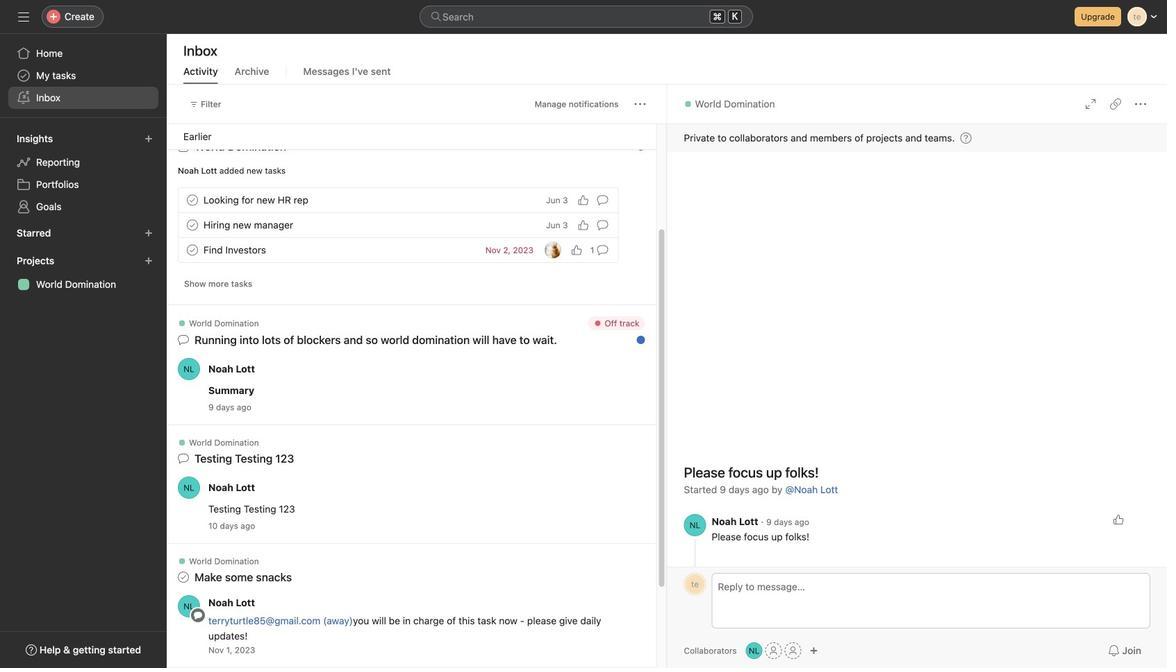 Task type: describe. For each thing, give the bounding box(es) containing it.
0 likes. click to like this task image
[[571, 245, 582, 256]]

1 0 comments image from the top
[[597, 195, 608, 206]]

add items to starred image
[[144, 229, 153, 238]]

0 likes. click to like this task image for 1st 0 comments image from the bottom of the page
[[578, 220, 589, 231]]

0 likes. click to like this task image for 2nd 0 comments image from the bottom
[[578, 195, 589, 206]]

Search tasks, projects, and more text field
[[420, 6, 753, 28]]

global element
[[0, 34, 167, 117]]

2 0 comments image from the top
[[597, 220, 608, 231]]

mark complete image for 0 likes. click to like this task image
[[184, 242, 201, 259]]

Mark complete checkbox
[[184, 192, 201, 209]]

1 comment image
[[597, 245, 608, 256]]

copy link image
[[1110, 99, 1121, 110]]

insights element
[[0, 126, 167, 221]]

add to bookmarks image
[[607, 322, 619, 333]]

0 horizontal spatial add or remove collaborators image
[[746, 643, 762, 660]]



Task type: vqa. For each thing, say whether or not it's contained in the screenshot.
the top OCTOPUS SPECIMEN link
no



Task type: locate. For each thing, give the bounding box(es) containing it.
1 vertical spatial 0 comments image
[[597, 220, 608, 231]]

mark complete image
[[184, 192, 201, 209], [184, 242, 201, 259]]

mark complete checkbox for 1st 0 comments image from the bottom of the page 0 likes. click to like this task icon
[[184, 217, 201, 234]]

1 horizontal spatial add or remove collaborators image
[[810, 647, 818, 656]]

Mark complete checkbox
[[184, 217, 201, 234], [184, 242, 201, 259]]

1 mark complete image from the top
[[184, 192, 201, 209]]

mark complete image down mark complete image
[[184, 242, 201, 259]]

0 vertical spatial more actions image
[[1135, 99, 1146, 110]]

more actions image right copy link icon
[[1135, 99, 1146, 110]]

mark complete checkbox for toggle assignee popover icon
[[184, 242, 201, 259]]

None field
[[420, 6, 753, 28]]

1 mark complete checkbox from the top
[[184, 217, 201, 234]]

new project or portfolio image
[[144, 257, 153, 265]]

0 vertical spatial 0 comments image
[[597, 195, 608, 206]]

0 vertical spatial mark complete image
[[184, 192, 201, 209]]

0 vertical spatial 0 likes. click to like this task image
[[578, 195, 589, 206]]

toggle assignee popover image
[[545, 242, 561, 259]]

0 vertical spatial mark complete checkbox
[[184, 217, 201, 234]]

projects element
[[0, 249, 167, 299]]

1 vertical spatial more actions image
[[585, 322, 596, 333]]

1 0 likes. click to like this task image from the top
[[578, 195, 589, 206]]

archive notification image
[[630, 322, 641, 333]]

0 horizontal spatial more actions image
[[585, 322, 596, 333]]

mark complete checkbox down mark complete image
[[184, 242, 201, 259]]

1 vertical spatial mark complete image
[[184, 242, 201, 259]]

mark complete checkbox down mark complete option
[[184, 217, 201, 234]]

0 comments image
[[597, 195, 608, 206], [597, 220, 608, 231]]

1 vertical spatial mark complete checkbox
[[184, 242, 201, 259]]

2 0 likes. click to like this task image from the top
[[578, 220, 589, 231]]

0 likes. click to like this message comment image
[[1113, 515, 1124, 526]]

more actions image left add to bookmarks image at the top of the page
[[585, 322, 596, 333]]

open user profile image
[[178, 358, 200, 381], [178, 477, 200, 499], [684, 515, 706, 537], [178, 596, 200, 618]]

2 mark complete checkbox from the top
[[184, 242, 201, 259]]

add or remove collaborators image
[[746, 643, 762, 660], [810, 647, 818, 656]]

message icon image
[[178, 454, 189, 465]]

mark complete image up mark complete image
[[184, 192, 201, 209]]

mark complete image for 2nd 0 comments image from the bottom
[[184, 192, 201, 209]]

hide sidebar image
[[18, 11, 29, 22]]

0 likes. click to like this task image
[[578, 195, 589, 206], [578, 220, 589, 231]]

status update icon image
[[178, 335, 189, 346]]

full screen image
[[1085, 99, 1096, 110]]

mark complete image
[[184, 217, 201, 234]]

1 horizontal spatial more actions image
[[1135, 99, 1146, 110]]

2 mark complete image from the top
[[184, 242, 201, 259]]

more actions image
[[635, 99, 646, 110]]

more actions image
[[1135, 99, 1146, 110], [585, 322, 596, 333]]

1 vertical spatial 0 likes. click to like this task image
[[578, 220, 589, 231]]

new insights image
[[144, 135, 153, 143]]



